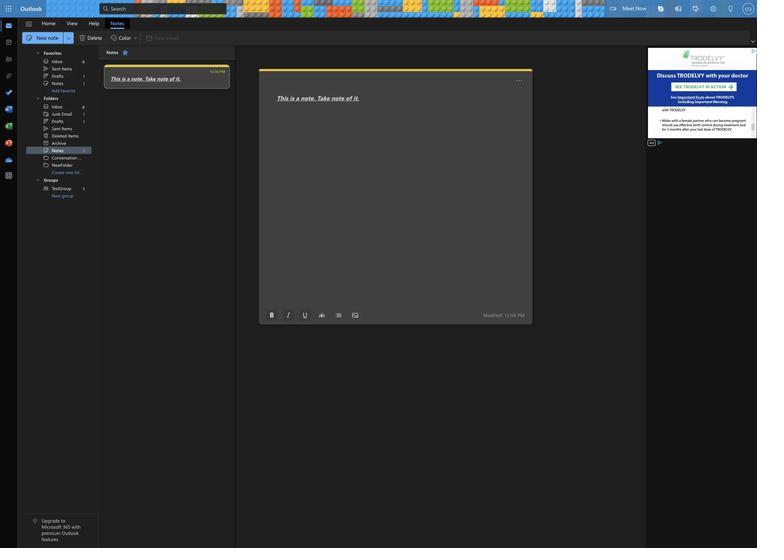 Task type: locate. For each thing, give the bounding box(es) containing it.
 search field
[[99, 0, 227, 16]]

1 vertical spatial sent
[[52, 126, 60, 131]]

tree item up create on the left top of the page
[[26, 161, 92, 169]]

 junk email
[[43, 111, 72, 117]]

people image
[[5, 56, 12, 63]]

pm inside 12:56 pm this is a note. take note of it.
[[220, 69, 225, 74]]

1
[[83, 73, 85, 79], [83, 80, 85, 86], [83, 111, 85, 117], [83, 118, 85, 124], [83, 148, 85, 153], [83, 186, 85, 191]]

items
[[62, 66, 72, 72], [62, 126, 72, 131], [68, 133, 79, 139]]

1 horizontal spatial note
[[157, 75, 168, 82]]

 testgroup
[[43, 185, 71, 191]]

0 vertical spatial it.
[[176, 75, 181, 82]]

0 horizontal spatial this
[[111, 75, 120, 82]]

12 tree item from the top
[[26, 154, 92, 161]]

2  from the top
[[43, 118, 49, 124]]

tree item up the deleted on the left top
[[26, 125, 92, 132]]

application containing outlook
[[0, 0, 757, 548]]

0 vertical spatial 
[[79, 34, 86, 42]]

1  from the top
[[43, 155, 49, 161]]

0 vertical spatial is
[[122, 75, 125, 82]]

inbox
[[52, 58, 63, 64], [52, 104, 63, 109]]

co image
[[743, 3, 755, 15]]

:
[[502, 313, 503, 318]]

2  from the top
[[43, 126, 49, 131]]

 sent items  deleted items  archive
[[43, 126, 79, 146]]

note. inside 12:56 pm this is a note. take note of it.
[[131, 75, 143, 82]]

 up  groups
[[43, 162, 49, 168]]

0 vertical spatial note.
[[131, 75, 143, 82]]

home button
[[36, 18, 61, 29]]

note.
[[131, 75, 143, 82], [301, 94, 315, 102]]

0 vertical spatial  inbox
[[43, 58, 63, 64]]

create new folder tree item
[[26, 169, 92, 176]]

0 vertical spatial  notes
[[43, 80, 63, 86]]

this
[[111, 75, 120, 82], [277, 94, 288, 102]]

1 vertical spatial 
[[43, 133, 49, 139]]

 left delete
[[79, 34, 86, 42]]

 up 
[[43, 104, 49, 109]]

0 horizontal spatial note.
[[131, 75, 143, 82]]

1 horizontal spatial pm
[[518, 313, 525, 318]]

items down favorites tree item
[[62, 66, 72, 72]]


[[611, 6, 616, 12]]

 button inside favorites tree item
[[29, 49, 43, 57]]

a inside text box
[[296, 94, 299, 102]]

1 vertical spatial of
[[346, 94, 352, 102]]

 down view button
[[66, 35, 71, 41]]

edit note starting with this is a note. take note of it. main content
[[259, 69, 533, 324]]

left-rail-appbar navigation
[[1, 18, 16, 169]]

1 vertical spatial drafts
[[52, 118, 63, 124]]

1 vertical spatial items
[[62, 126, 72, 131]]

folder
[[75, 169, 86, 175]]

tree item up archive
[[26, 132, 92, 139]]

 button
[[119, 47, 131, 58]]

notes up add favorite tree item
[[52, 80, 63, 86]]

1 vertical spatial 
[[43, 80, 49, 86]]

6 tree item from the top
[[26, 110, 92, 117]]

 button
[[670, 0, 687, 19]]

create
[[52, 169, 64, 175]]

items inside tree item
[[62, 66, 72, 72]]

1  from the top
[[43, 66, 49, 72]]

outlook up 
[[20, 5, 42, 12]]

drafts
[[52, 73, 63, 79], [52, 118, 63, 124]]

 right color
[[133, 36, 138, 40]]

help button
[[83, 18, 105, 29]]

groups tree item
[[26, 175, 92, 185]]

1 horizontal spatial it.
[[354, 94, 359, 102]]

1 vertical spatial  drafts
[[43, 118, 63, 124]]

1 sent from the top
[[52, 66, 60, 72]]

 color 
[[110, 34, 138, 42]]

1 tree from the top
[[26, 46, 92, 94]]

1 for tree item containing 
[[83, 186, 85, 191]]


[[43, 58, 49, 64], [43, 104, 49, 109]]

12:56 pm this is a note. take note of it.
[[111, 69, 225, 82]]

outlook link
[[20, 0, 42, 18]]

tree item up  junk email at top left
[[26, 103, 92, 110]]

0 vertical spatial 
[[43, 58, 49, 64]]

it. inside text box
[[354, 94, 359, 102]]

4 for junk email
[[82, 104, 85, 110]]

 button for favorites
[[29, 49, 43, 57]]

 button inside folders tree item
[[29, 94, 43, 102]]

1 vertical spatial this
[[277, 94, 288, 102]]

inbox up  sent items
[[52, 58, 63, 64]]

 button down  new note
[[29, 49, 43, 57]]

tree item down archive
[[26, 147, 92, 154]]

tree item down favorites tree item
[[26, 65, 92, 72]]

1 vertical spatial 
[[43, 162, 49, 168]]

edit group
[[22, 31, 139, 45]]

tree item up  sent items
[[26, 58, 92, 65]]

4 for sent items
[[82, 59, 85, 64]]

0 vertical spatial of
[[169, 75, 174, 82]]

set your advertising preferences image
[[657, 140, 663, 146]]

 up  folders
[[43, 80, 49, 86]]

 drafts down  sent items
[[43, 73, 63, 79]]

1 horizontal spatial 12:56
[[505, 313, 516, 318]]

 left favorites
[[36, 51, 40, 55]]

features
[[42, 536, 58, 542]]

 up 
[[43, 133, 49, 139]]

2  inbox from the top
[[43, 104, 63, 109]]

1 1 from the top
[[83, 73, 85, 79]]

1 vertical spatial inbox
[[52, 104, 63, 109]]

1 vertical spatial  notes
[[43, 147, 64, 153]]

 for 
[[43, 118, 49, 124]]

1 vertical spatial 
[[43, 118, 49, 124]]

2 vertical spatial 
[[43, 147, 49, 153]]

add favorite
[[52, 88, 76, 93]]

a inside 12:56 pm this is a note. take note of it.
[[127, 75, 130, 82]]

2 1 from the top
[[83, 80, 85, 86]]


[[102, 5, 109, 12]]

premium
[[42, 530, 60, 536]]

tree item containing 
[[26, 139, 92, 147]]

application
[[0, 0, 757, 548]]

 button
[[29, 49, 43, 57], [29, 94, 43, 102], [29, 175, 43, 184]]

onedrive image
[[5, 157, 12, 164]]

1  from the top
[[43, 73, 49, 79]]

 for  groups
[[36, 178, 40, 182]]

0 horizontal spatial of
[[169, 75, 174, 82]]

word image
[[5, 106, 12, 113]]

take inside this is a note. take note of it. text box
[[317, 94, 330, 102]]

0 vertical spatial note
[[48, 34, 58, 41]]

 inside " color "
[[133, 36, 138, 40]]

0 vertical spatial  drafts
[[43, 73, 63, 79]]

 button
[[705, 0, 722, 19]]

0 vertical spatial outlook
[[20, 5, 42, 12]]

1 vertical spatial  inbox
[[43, 104, 63, 109]]

1 vertical spatial pm
[[518, 313, 525, 318]]

1 vertical spatial 4
[[82, 104, 85, 110]]

1 vertical spatial  button
[[29, 94, 43, 102]]

tree item up the newfolder
[[26, 154, 92, 161]]

7 tree item from the top
[[26, 117, 92, 125]]

 button inside groups tree item
[[29, 175, 43, 184]]

 inbox up junk
[[43, 104, 63, 109]]

 up 
[[43, 126, 49, 131]]

1 vertical spatial 12:56
[[505, 313, 516, 318]]

drafts for notes
[[52, 73, 63, 79]]

1 horizontal spatial take
[[317, 94, 330, 102]]

is inside 12:56 pm this is a note. take note of it.
[[122, 75, 125, 82]]

0 vertical spatial inbox
[[52, 58, 63, 64]]

take
[[145, 75, 156, 82], [317, 94, 330, 102]]

0 vertical spatial pm
[[220, 69, 225, 74]]

calendar image
[[5, 39, 12, 46]]

sent for  sent items  deleted items  archive
[[52, 126, 60, 131]]

 inbox
[[43, 58, 63, 64], [43, 104, 63, 109]]

2 horizontal spatial note
[[332, 94, 344, 102]]


[[693, 6, 699, 12]]


[[517, 78, 522, 84]]

notes
[[111, 20, 124, 26], [107, 49, 118, 55], [52, 80, 63, 86], [52, 147, 64, 153]]

0 vertical spatial 
[[43, 73, 49, 79]]

notes inside notes 
[[107, 49, 118, 55]]

add favorite tree item
[[26, 87, 92, 94]]

 button
[[350, 309, 361, 321]]

5 1 from the top
[[83, 148, 85, 153]]

create new folder
[[52, 169, 86, 175]]

4
[[82, 59, 85, 64], [82, 104, 85, 110]]

items up the deleted on the left top
[[62, 126, 72, 131]]

 inbox for sent items
[[43, 58, 63, 64]]

1 vertical spatial new
[[52, 193, 61, 198]]

1  from the top
[[43, 58, 49, 64]]

0 vertical spatial 
[[43, 66, 49, 72]]

0 vertical spatial a
[[127, 75, 130, 82]]

4 1 from the top
[[83, 118, 85, 124]]

1 vertical spatial it.
[[354, 94, 359, 102]]

0 horizontal spatial take
[[145, 75, 156, 82]]

1 horizontal spatial 
[[79, 34, 86, 42]]

tree
[[26, 46, 92, 94], [26, 103, 92, 176]]

0 vertical spatial drafts
[[52, 73, 63, 79]]

tree containing favorites
[[26, 46, 92, 94]]


[[110, 34, 117, 42]]

2 inbox from the top
[[52, 104, 63, 109]]

sent
[[52, 66, 60, 72], [52, 126, 60, 131]]


[[43, 73, 49, 79], [43, 118, 49, 124]]

 down  favorites at the top of page
[[43, 58, 49, 64]]

tree item down  sent items
[[26, 72, 92, 80]]

sent down favorites tree item
[[52, 66, 60, 72]]

deleted
[[52, 133, 67, 139]]

1  inbox from the top
[[43, 58, 63, 64]]

1 horizontal spatial new
[[52, 193, 61, 198]]

 inside tree item
[[43, 66, 49, 72]]

new down  testgroup
[[52, 193, 61, 198]]

tree item down the deleted on the left top
[[26, 139, 92, 147]]

tree item up add
[[26, 80, 92, 87]]

2  button from the top
[[29, 94, 43, 102]]

0 horizontal spatial 12:56
[[210, 69, 219, 74]]

2 vertical spatial note
[[332, 94, 344, 102]]

1 horizontal spatial note.
[[301, 94, 315, 102]]


[[43, 155, 49, 161], [43, 162, 49, 168]]

1 for 3rd tree item from the top
[[83, 73, 85, 79]]

to
[[61, 518, 65, 524]]

sent up the deleted on the left top
[[52, 126, 60, 131]]

new down home button
[[36, 34, 47, 41]]

 down  "button"
[[26, 34, 33, 42]]

 down 
[[43, 147, 49, 153]]

0 vertical spatial take
[[145, 75, 156, 82]]

drafts down  sent items
[[52, 73, 63, 79]]

1 for 8th tree item from the bottom
[[83, 118, 85, 124]]

 down  sent items
[[43, 73, 49, 79]]

this is a note. take note of it.
[[277, 94, 359, 102]]

items right the deleted on the left top
[[68, 133, 79, 139]]

email
[[62, 111, 72, 117]]

 button
[[687, 0, 705, 19]]

14 tree item from the top
[[26, 185, 92, 192]]

sent inside  sent items  deleted items  archive
[[52, 126, 60, 131]]

 inside  folders
[[36, 96, 40, 100]]

 inside  sent items  deleted items  archive
[[43, 126, 49, 131]]

 inbox down favorites
[[43, 58, 63, 64]]

0 vertical spatial items
[[62, 66, 72, 72]]

 left folders
[[36, 96, 40, 100]]

 down 
[[43, 155, 49, 161]]


[[752, 40, 755, 43]]

pm
[[220, 69, 225, 74], [518, 313, 525, 318]]

of inside 12:56 pm this is a note. take note of it.
[[169, 75, 174, 82]]

2  from the top
[[43, 104, 49, 109]]

a
[[127, 75, 130, 82], [296, 94, 299, 102]]

Editing note text field
[[277, 94, 514, 306]]

12:56 inside edit note starting with this is a note. take note of it. main content
[[505, 313, 516, 318]]

tree item
[[26, 58, 92, 65], [26, 65, 92, 72], [26, 72, 92, 80], [26, 80, 92, 87], [26, 103, 92, 110], [26, 110, 92, 117], [26, 117, 92, 125], [26, 125, 92, 132], [26, 132, 92, 139], [26, 139, 92, 147], [26, 147, 92, 154], [26, 154, 92, 161], [26, 161, 92, 169], [26, 185, 92, 192]]

 left groups
[[36, 178, 40, 182]]

tree item down  junk email at top left
[[26, 117, 92, 125]]

delete
[[88, 34, 102, 41]]

2 tree item from the top
[[26, 65, 92, 72]]

0 vertical spatial sent
[[52, 66, 60, 72]]

1 vertical spatial a
[[296, 94, 299, 102]]

 button up 
[[29, 175, 43, 184]]

0 horizontal spatial it.
[[176, 75, 181, 82]]

0 horizontal spatial pm
[[220, 69, 225, 74]]

1  notes from the top
[[43, 80, 63, 86]]

1 vertical spatial outlook
[[62, 530, 79, 536]]

10 tree item from the top
[[26, 139, 92, 147]]

0 vertical spatial 
[[26, 34, 33, 42]]

history
[[78, 155, 92, 161]]

outlook down to
[[62, 530, 79, 536]]

tab list inside application
[[36, 18, 130, 29]]

Search for email, meetings, files and more. field
[[110, 5, 223, 12]]

0 horizontal spatial 
[[43, 133, 49, 139]]

 button
[[283, 309, 294, 321]]

1 vertical spatial 
[[43, 126, 49, 131]]

tree item down folders tree item
[[26, 110, 92, 117]]

1 tree item from the top
[[26, 58, 92, 65]]

0 vertical spatial this
[[111, 75, 120, 82]]

4 tree item from the top
[[26, 80, 92, 87]]

notes up 
[[111, 20, 124, 26]]

 for  sent items  deleted items  archive
[[43, 126, 49, 131]]

 notes up add
[[43, 80, 63, 86]]

 inside dropdown button
[[66, 35, 71, 41]]

notes button
[[105, 18, 130, 29]]

drafts for sent items
[[52, 118, 63, 124]]

ad
[[650, 140, 654, 145]]

favorites tree item
[[26, 49, 92, 58]]

1 drafts from the top
[[52, 73, 63, 79]]

tree item containing 
[[26, 185, 92, 192]]

0 vertical spatial  button
[[29, 49, 43, 57]]

2 sent from the top
[[52, 126, 60, 131]]

0 vertical spatial 4
[[82, 59, 85, 64]]

1 horizontal spatial a
[[296, 94, 299, 102]]

 folders
[[36, 95, 58, 101]]

 button
[[266, 309, 278, 321]]

1 horizontal spatial of
[[346, 94, 352, 102]]

2 4 from the top
[[82, 104, 85, 110]]

open note starting with: this is a note. take note of it. last edited: 12:56 pm. tree item
[[104, 65, 229, 88]]

 new note
[[26, 34, 58, 42]]

 drafts down junk
[[43, 118, 63, 124]]

0 horizontal spatial a
[[127, 75, 130, 82]]


[[66, 35, 71, 41], [133, 36, 138, 40], [36, 51, 40, 55], [36, 96, 40, 100], [36, 178, 40, 182]]

notes left  "button"
[[107, 49, 118, 55]]

 down  favorites at the top of page
[[43, 66, 49, 72]]

drafts down  junk email at top left
[[52, 118, 63, 124]]

1 horizontal spatial is
[[290, 94, 294, 102]]

1 for 11th tree item from the top
[[83, 148, 85, 153]]

6 1 from the top
[[83, 186, 85, 191]]

 button left folders
[[29, 94, 43, 102]]

of
[[169, 75, 174, 82], [346, 94, 352, 102]]

2  drafts from the top
[[43, 118, 63, 124]]

1 vertical spatial tree
[[26, 103, 92, 176]]

0 vertical spatial new
[[36, 34, 47, 41]]

sent for  sent items
[[52, 66, 60, 72]]

junk
[[52, 111, 61, 117]]


[[711, 6, 717, 12]]

1 horizontal spatial outlook
[[62, 530, 79, 536]]

 inside  favorites
[[36, 51, 40, 55]]

 for  folders
[[36, 96, 40, 100]]

3 1 from the top
[[83, 111, 85, 117]]

tab list
[[36, 18, 130, 29]]

1 vertical spatial 
[[43, 104, 49, 109]]

2 drafts from the top
[[52, 118, 63, 124]]

 drafts
[[43, 73, 63, 79], [43, 118, 63, 124]]

 notes down archive
[[43, 147, 64, 153]]

1 4 from the top
[[82, 59, 85, 64]]

new inside  new note
[[36, 34, 47, 41]]

4 down folders tree item
[[82, 104, 85, 110]]


[[43, 66, 49, 72], [43, 126, 49, 131]]

2 vertical spatial  button
[[29, 175, 43, 184]]

of inside text box
[[346, 94, 352, 102]]

4 down edit group
[[82, 59, 85, 64]]

items for  sent items
[[62, 66, 72, 72]]

 button
[[333, 309, 344, 321]]

1 vertical spatial note
[[157, 75, 168, 82]]

files image
[[5, 73, 12, 80]]

 inbox for junk email
[[43, 104, 63, 109]]

 notes
[[43, 80, 63, 86], [43, 147, 64, 153]]

new inside tree item
[[52, 193, 61, 198]]

1 vertical spatial note.
[[301, 94, 315, 102]]

0 horizontal spatial note
[[48, 34, 58, 41]]

tree item up new group
[[26, 185, 92, 192]]

0 horizontal spatial new
[[36, 34, 47, 41]]

inbox up  junk email at top left
[[52, 104, 63, 109]]

note inside 12:56 pm this is a note. take note of it.
[[157, 75, 168, 82]]

items for  sent items  deleted items  archive
[[62, 126, 72, 131]]

 inside  groups
[[36, 178, 40, 182]]

12:56 inside 12:56 pm this is a note. take note of it.
[[210, 69, 219, 74]]

3  button from the top
[[29, 175, 43, 184]]

1 inbox from the top
[[52, 58, 63, 64]]

0 vertical spatial tree
[[26, 46, 92, 94]]

is
[[122, 75, 125, 82], [290, 94, 294, 102]]

tab list containing home
[[36, 18, 130, 29]]

0 horizontal spatial outlook
[[20, 5, 42, 12]]

1 vertical spatial is
[[290, 94, 294, 102]]

 down 
[[43, 118, 49, 124]]

1  button from the top
[[29, 49, 43, 57]]

0 vertical spatial 12:56
[[210, 69, 219, 74]]

9 tree item from the top
[[26, 132, 92, 139]]

12:56
[[210, 69, 219, 74], [505, 313, 516, 318]]

1 horizontal spatial this
[[277, 94, 288, 102]]

0 horizontal spatial is
[[122, 75, 125, 82]]

1 vertical spatial take
[[317, 94, 330, 102]]

2 tree from the top
[[26, 103, 92, 176]]

0 vertical spatial 
[[43, 155, 49, 161]]

1  drafts from the top
[[43, 73, 63, 79]]

2  notes from the top
[[43, 147, 64, 153]]



Task type: vqa. For each thing, say whether or not it's contained in the screenshot.
leftmost Angeles
no



Task type: describe. For each thing, give the bounding box(es) containing it.
take inside 12:56 pm this is a note. take note of it.
[[145, 75, 156, 82]]

11 tree item from the top
[[26, 147, 92, 154]]

 for 
[[43, 104, 49, 109]]

 inside  sent items  deleted items  archive
[[43, 133, 49, 139]]


[[352, 312, 358, 318]]

help
[[89, 20, 99, 26]]

5 tree item from the top
[[26, 103, 92, 110]]

folders
[[44, 95, 58, 101]]

new group tree item
[[26, 192, 92, 199]]

excel image
[[5, 123, 12, 130]]

tree item containing 
[[26, 110, 92, 117]]


[[43, 111, 49, 117]]

 for  favorites
[[36, 51, 40, 55]]

this inside text box
[[277, 94, 288, 102]]

 for 11th tree item from the top
[[43, 147, 49, 153]]


[[336, 312, 342, 318]]

meet
[[623, 5, 635, 12]]

 button
[[722, 0, 740, 19]]

 drafts for notes
[[43, 73, 63, 79]]

2  from the top
[[43, 162, 49, 168]]

now
[[636, 5, 647, 12]]

group
[[62, 193, 73, 198]]

outlook inside 'banner'
[[20, 5, 42, 12]]

 delete
[[79, 34, 102, 42]]

tree item containing 
[[26, 132, 92, 139]]

microsoft
[[42, 524, 61, 530]]

home
[[42, 20, 55, 26]]

 notes for 11th tree item from the top
[[43, 147, 64, 153]]


[[302, 312, 308, 318]]

favorite
[[61, 88, 76, 93]]

2 vertical spatial items
[[68, 133, 79, 139]]

powerpoint image
[[5, 140, 12, 147]]

this inside 12:56 pm this is a note. take note of it.
[[111, 75, 120, 82]]

is inside text box
[[290, 94, 294, 102]]

more apps image
[[5, 172, 12, 180]]

upgrade to microsoft 365 with premium outlook features
[[42, 518, 81, 542]]

 button
[[63, 32, 74, 44]]

view button
[[61, 18, 83, 29]]

to do image
[[5, 89, 12, 97]]

 heading
[[107, 46, 131, 59]]

365
[[63, 524, 70, 530]]


[[676, 6, 682, 12]]

mail image
[[5, 22, 12, 30]]

newfolder
[[52, 162, 73, 168]]

it. inside 12:56 pm this is a note. take note of it.
[[176, 75, 181, 82]]

 inside  delete
[[79, 34, 86, 42]]


[[319, 312, 325, 318]]

groups
[[44, 177, 58, 183]]

add
[[52, 88, 60, 93]]

1 for tree item containing 
[[83, 111, 85, 117]]

tree containing 
[[26, 103, 92, 176]]

 button
[[22, 18, 36, 30]]

new
[[65, 169, 73, 175]]

note inside text box
[[332, 94, 344, 102]]

 button
[[750, 38, 757, 45]]

 drafts for sent items
[[43, 118, 63, 124]]

folders tree item
[[26, 94, 92, 103]]

 button
[[316, 309, 328, 321]]

1 for 11th tree item from the bottom of the page
[[83, 80, 85, 86]]

8 tree item from the top
[[26, 125, 92, 132]]


[[269, 312, 275, 318]]

archive
[[52, 140, 66, 146]]

 button
[[652, 0, 670, 18]]

 for 11th tree item from the bottom of the page
[[43, 80, 49, 86]]

 favorites
[[36, 50, 61, 56]]

styles toolbar toolbar
[[263, 309, 364, 321]]

13 tree item from the top
[[26, 161, 92, 169]]

 conversation history  newfolder
[[43, 155, 92, 168]]

outlook banner
[[0, 0, 757, 19]]

3 tree item from the top
[[26, 72, 92, 80]]

 for 
[[43, 73, 49, 79]]

color
[[119, 34, 131, 41]]

pm inside edit note starting with this is a note. take note of it. main content
[[518, 313, 525, 318]]

premium features image
[[32, 519, 38, 524]]

notes inside button
[[111, 20, 124, 26]]

 notes for 11th tree item from the bottom of the page
[[43, 80, 63, 86]]


[[728, 6, 734, 12]]

modified
[[484, 313, 502, 318]]


[[658, 6, 664, 12]]

 button
[[299, 309, 311, 321]]

view
[[67, 20, 78, 26]]


[[286, 312, 291, 318]]

notes 
[[107, 49, 129, 56]]

note. inside this is a note. take note of it. text box
[[301, 94, 315, 102]]

inbox for sent items
[[52, 58, 63, 64]]

notes down archive
[[52, 147, 64, 153]]

 sent items
[[43, 66, 72, 72]]

upgrade
[[42, 518, 60, 524]]

 for 
[[66, 35, 71, 41]]

 button
[[514, 75, 525, 86]]

 for 
[[43, 58, 49, 64]]

outlook inside upgrade to microsoft 365 with premium outlook features
[[62, 530, 79, 536]]

testgroup
[[52, 185, 71, 191]]

inbox for junk email
[[52, 104, 63, 109]]

note inside  new note
[[48, 34, 58, 41]]

modified : 12:56 pm
[[484, 313, 525, 318]]

with
[[72, 524, 81, 530]]

conversation
[[52, 155, 77, 161]]


[[122, 49, 129, 56]]

meet now
[[623, 5, 647, 12]]

 groups
[[36, 177, 58, 183]]

favorites
[[44, 50, 61, 56]]


[[43, 140, 49, 146]]

new group
[[52, 193, 73, 198]]

 inside  new note
[[26, 34, 33, 42]]

 button for groups
[[29, 175, 43, 184]]

 for  sent items
[[43, 66, 49, 72]]


[[43, 185, 49, 191]]


[[25, 20, 33, 28]]

 button for folders
[[29, 94, 43, 102]]



